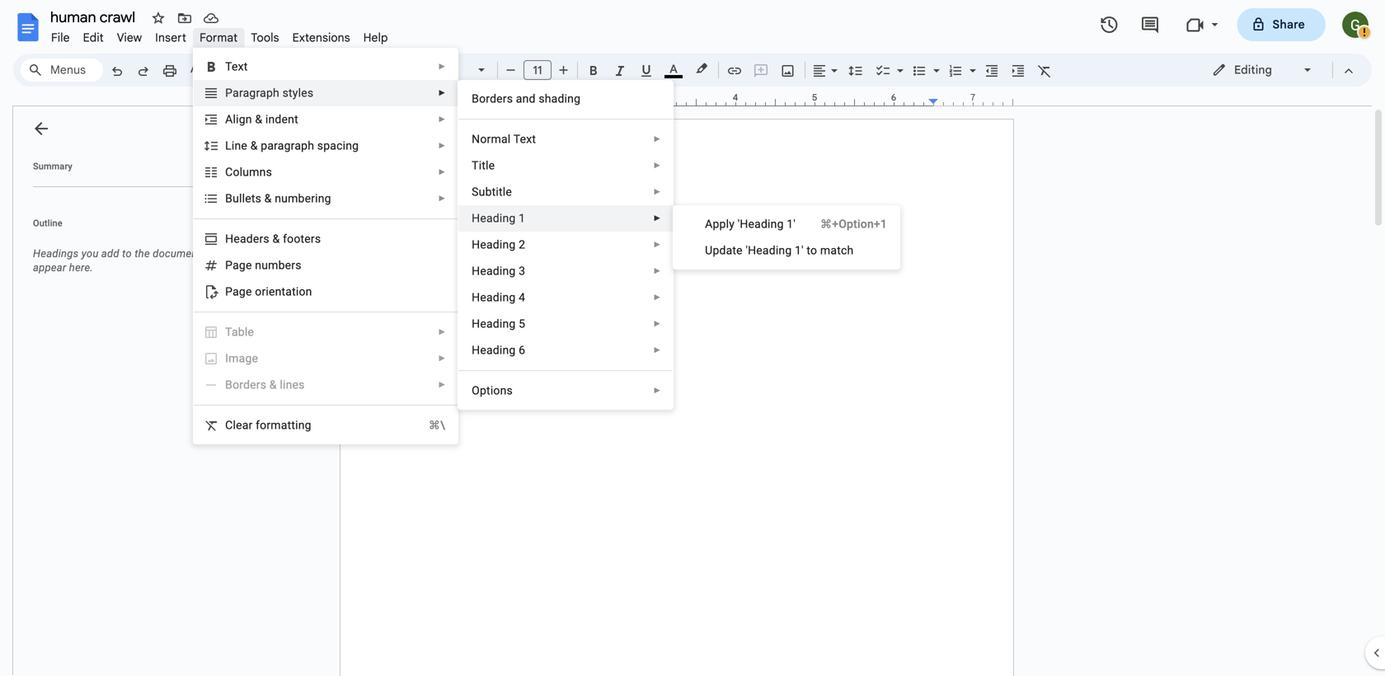 Task type: vqa. For each thing, say whether or not it's contained in the screenshot.
THE OPTIONS O element
yes



Task type: describe. For each thing, give the bounding box(es) containing it.
spacing
[[317, 139, 359, 153]]

headings
[[33, 247, 79, 260]]

heading 2
[[472, 238, 525, 251]]

a lign & indent
[[225, 113, 298, 126]]

ormal
[[480, 132, 511, 146]]

colum
[[225, 165, 259, 179]]

borders and shading b element
[[472, 92, 586, 106]]

styles
[[282, 86, 314, 100]]

a pply 'heading 1'
[[705, 217, 796, 231]]

highlight color image
[[693, 59, 711, 78]]

line & paragraph spacing image
[[846, 59, 865, 82]]

a for lign
[[225, 113, 233, 126]]

Star checkbox
[[147, 7, 170, 30]]

help
[[363, 31, 388, 45]]

t
[[251, 192, 255, 205]]

extensions
[[292, 31, 350, 45]]

s for n
[[266, 165, 272, 179]]

l ine & paragraph spacing
[[225, 139, 359, 153]]

t itle
[[472, 159, 495, 172]]

1' for a pply 'heading 1'
[[787, 217, 796, 231]]

help menu item
[[357, 28, 395, 47]]

Rename text field
[[45, 7, 145, 26]]

arial option
[[423, 59, 468, 82]]

1' for u pdate 'heading 1' to match
[[795, 244, 804, 257]]

menu bar inside menu bar banner
[[45, 21, 395, 49]]

'heading for pply
[[738, 217, 784, 231]]

0 vertical spatial text
[[225, 60, 248, 73]]

table menu item
[[194, 319, 458, 345]]

headers & footers h element
[[225, 232, 326, 246]]

menu item containing i
[[194, 345, 458, 372]]

n for u
[[255, 259, 262, 272]]

c lear formatting
[[225, 418, 311, 432]]

share button
[[1237, 8, 1326, 41]]

i m age
[[225, 352, 258, 365]]

1
[[519, 212, 525, 225]]

'heading for pdate
[[746, 244, 792, 257]]

editing
[[1234, 63, 1272, 77]]

insert menu item
[[149, 28, 193, 47]]

heading for heading 4
[[472, 291, 516, 304]]

n ormal text
[[472, 132, 536, 146]]

add
[[101, 247, 119, 260]]

u pdate 'heading 1' to match
[[705, 244, 854, 257]]

normal text n element
[[472, 132, 541, 146]]

summary heading
[[33, 160, 72, 173]]

table
[[225, 325, 254, 339]]

⌘+option+1 element
[[801, 216, 887, 233]]

right margin image
[[929, 93, 1013, 106]]

format menu item
[[193, 28, 244, 47]]

summary
[[33, 161, 72, 172]]

share
[[1273, 17, 1305, 32]]

eaders
[[234, 232, 270, 246]]

4
[[519, 291, 525, 304]]

& for lign
[[255, 113, 262, 126]]

options o element
[[472, 384, 518, 397]]

s ubtitle
[[472, 185, 512, 199]]

extensions menu item
[[286, 28, 357, 47]]

text color image
[[665, 59, 683, 78]]

heading 4
[[472, 291, 525, 304]]

& right t at the left of the page
[[264, 192, 272, 205]]

⌘\
[[429, 418, 445, 432]]

u
[[262, 259, 268, 272]]

and
[[516, 92, 536, 106]]

to inside the headings you add to the document will appear here.
[[122, 247, 132, 260]]

Font size field
[[524, 60, 558, 81]]

file
[[51, 31, 70, 45]]

update 'heading 1' to match u element
[[705, 244, 859, 257]]

formatting
[[256, 418, 311, 432]]

page orientation
[[225, 285, 312, 298]]

borders
[[225, 378, 266, 392]]

main toolbar
[[102, 0, 1058, 430]]

appear
[[33, 261, 66, 274]]

6
[[519, 343, 525, 357]]

lear
[[233, 418, 253, 432]]

tools
[[251, 31, 279, 45]]

menu containing b
[[458, 80, 674, 410]]

page for page n u mbers
[[225, 259, 252, 272]]

page n u mbers
[[225, 259, 301, 272]]

1 vertical spatial text
[[513, 132, 536, 146]]

s for t
[[255, 192, 261, 205]]

& for eaders
[[273, 232, 280, 246]]

paragraph
[[261, 139, 314, 153]]

editing button
[[1201, 58, 1325, 82]]

b orders and shading
[[472, 92, 581, 106]]

age
[[239, 352, 258, 365]]

will
[[204, 247, 220, 260]]

bulle
[[225, 192, 251, 205]]

application containing share
[[0, 0, 1385, 676]]

you
[[81, 247, 99, 260]]

headings you add to the document will appear here.
[[33, 247, 220, 274]]

heading 6
[[472, 343, 525, 357]]

outline
[[33, 218, 62, 228]]

columns n element
[[225, 165, 277, 179]]

heading 4 4 element
[[472, 291, 530, 304]]

mbers
[[268, 259, 301, 272]]

u
[[705, 244, 713, 257]]

aragraph
[[233, 86, 279, 100]]

s
[[472, 185, 479, 199]]

bulle t s & numbering
[[225, 192, 331, 205]]

pply
[[713, 217, 735, 231]]



Task type: locate. For each thing, give the bounding box(es) containing it.
1 page from the top
[[225, 259, 252, 272]]

heading up heading 6
[[472, 317, 516, 331]]

title t element
[[472, 159, 500, 172]]

Menus field
[[21, 59, 103, 82]]

Font size text field
[[524, 60, 551, 80]]

menu containing a
[[673, 205, 900, 270]]

shading
[[539, 92, 581, 106]]

0 vertical spatial 1'
[[787, 217, 796, 231]]

1 vertical spatial page
[[225, 285, 252, 298]]

colum n s
[[225, 165, 272, 179]]

0 horizontal spatial text
[[225, 60, 248, 73]]

1 horizontal spatial text
[[513, 132, 536, 146]]

& inside "menu item"
[[269, 378, 277, 392]]

1 vertical spatial n
[[255, 259, 262, 272]]

apply 'heading 1' a element
[[705, 217, 801, 231]]

'heading up u pdate 'heading 1' to match
[[738, 217, 784, 231]]

0 vertical spatial s
[[266, 165, 272, 179]]

1 horizontal spatial s
[[266, 165, 272, 179]]

0 horizontal spatial s
[[255, 192, 261, 205]]

menu item
[[194, 345, 458, 372]]

heading for heading 2
[[472, 238, 516, 251]]

align & indent a element
[[225, 113, 303, 126]]

page left u on the top of the page
[[225, 259, 252, 272]]

table 2 element
[[225, 325, 259, 339]]

& right ine
[[250, 139, 258, 153]]

1 vertical spatial 1'
[[795, 244, 804, 257]]

text
[[225, 60, 248, 73], [513, 132, 536, 146]]

insert image image
[[779, 59, 798, 82]]

s
[[266, 165, 272, 179], [255, 192, 261, 205]]

& for ine
[[250, 139, 258, 153]]

orders
[[479, 92, 513, 106]]

0 vertical spatial n
[[259, 165, 266, 179]]

h
[[225, 232, 234, 246]]

n
[[259, 165, 266, 179], [255, 259, 262, 272]]

arial
[[423, 63, 448, 77]]

to inside menu
[[807, 244, 817, 257]]

borders & lines
[[225, 378, 305, 392]]

'heading
[[738, 217, 784, 231], [746, 244, 792, 257]]

menu
[[193, 48, 459, 444], [458, 80, 674, 410], [673, 205, 900, 270]]

► inside the table menu item
[[438, 327, 446, 337]]

numbering
[[275, 192, 331, 205]]

p
[[225, 86, 233, 100]]

page down page n u mbers
[[225, 285, 252, 298]]

heading 3 3 element
[[472, 264, 530, 278]]

0 horizontal spatial to
[[122, 247, 132, 260]]

to left "match"
[[807, 244, 817, 257]]

heading down heading 3
[[472, 291, 516, 304]]

'heading down apply 'heading 1' a element
[[746, 244, 792, 257]]

text right ormal
[[513, 132, 536, 146]]

menu bar banner
[[0, 0, 1385, 676]]

& right eaders
[[273, 232, 280, 246]]

page orientation 3 element
[[225, 285, 317, 298]]

subtitle s element
[[472, 185, 517, 199]]

1' left "match"
[[795, 244, 804, 257]]

⌘+option+1
[[820, 217, 887, 231]]

1 heading from the top
[[472, 212, 516, 225]]

a
[[225, 113, 233, 126], [705, 217, 713, 231]]

1 vertical spatial 'heading
[[746, 244, 792, 257]]

heading 1
[[472, 212, 525, 225]]

l
[[225, 139, 232, 153]]

document outline element
[[13, 106, 237, 676]]

heading up heading 3
[[472, 238, 516, 251]]

line & paragraph spacing l element
[[225, 139, 364, 153]]

2
[[519, 238, 525, 251]]

heading 5
[[472, 317, 525, 331]]

c
[[225, 418, 233, 432]]

0 vertical spatial a
[[225, 113, 233, 126]]

heading 2 2 element
[[472, 238, 530, 251]]

clear formatting c element
[[225, 418, 316, 432]]

1 horizontal spatial a
[[705, 217, 713, 231]]

b
[[472, 92, 479, 106]]

ine
[[232, 139, 247, 153]]

t
[[472, 159, 479, 172]]

application
[[0, 0, 1385, 676]]

file menu item
[[45, 28, 76, 47]]

m
[[229, 352, 239, 365]]

1'
[[787, 217, 796, 231], [795, 244, 804, 257]]

ptions
[[480, 384, 513, 397]]

lign
[[233, 113, 252, 126]]

3 heading from the top
[[472, 264, 516, 278]]

0 horizontal spatial a
[[225, 113, 233, 126]]

menu bar containing file
[[45, 21, 395, 49]]

a for pply
[[705, 217, 713, 231]]

p aragraph styles
[[225, 86, 314, 100]]

6 heading from the top
[[472, 343, 516, 357]]

paragraph styles p element
[[225, 86, 318, 100]]

o
[[472, 384, 480, 397]]

heading for heading 3
[[472, 264, 516, 278]]

text s element
[[225, 60, 253, 73]]

4 heading from the top
[[472, 291, 516, 304]]

& right the lign
[[255, 113, 262, 126]]

pdate
[[713, 244, 743, 257]]

h eaders & footers
[[225, 232, 321, 246]]

text up p
[[225, 60, 248, 73]]

borders & lines menu item
[[194, 372, 458, 398]]

document
[[153, 247, 201, 260]]

heading for heading 1
[[472, 212, 516, 225]]

to
[[807, 244, 817, 257], [122, 247, 132, 260]]

ubtitle
[[479, 185, 512, 199]]

edit
[[83, 31, 104, 45]]

n left mbers at the top left of the page
[[255, 259, 262, 272]]

s right bulle
[[255, 192, 261, 205]]

mode and view toolbar
[[1200, 54, 1362, 87]]

a up u
[[705, 217, 713, 231]]

footers
[[283, 232, 321, 246]]

heading down subtitle s element
[[472, 212, 516, 225]]

5
[[519, 317, 525, 331]]

tools menu item
[[244, 28, 286, 47]]

borders & lines q element
[[225, 378, 310, 392]]

n up bulle t s & numbering on the top left of the page
[[259, 165, 266, 179]]

image m element
[[225, 352, 263, 365]]

heading 5 5 element
[[472, 317, 530, 331]]

itle
[[479, 159, 495, 172]]

i
[[225, 352, 229, 365]]

0 vertical spatial page
[[225, 259, 252, 272]]

the
[[135, 247, 150, 260]]

to left the the
[[122, 247, 132, 260]]

lines
[[280, 378, 305, 392]]

insert
[[155, 31, 186, 45]]

0 vertical spatial 'heading
[[738, 217, 784, 231]]

heading up heading 4
[[472, 264, 516, 278]]

1 horizontal spatial to
[[807, 244, 817, 257]]

2 page from the top
[[225, 285, 252, 298]]

s right colum
[[266, 165, 272, 179]]

match
[[820, 244, 854, 257]]

heading for heading 5
[[472, 317, 516, 331]]

outline heading
[[13, 217, 237, 240]]

page numbers u element
[[225, 259, 306, 272]]

a down p
[[225, 113, 233, 126]]

heading 1 1 element
[[472, 212, 530, 225]]

heading 3
[[472, 264, 525, 278]]

bullets & numbering t element
[[225, 192, 336, 205]]

& left lines
[[269, 378, 277, 392]]

heading 6 6 element
[[472, 343, 530, 357]]

heading down heading 5
[[472, 343, 516, 357]]

here.
[[69, 261, 93, 274]]

page
[[225, 259, 252, 272], [225, 285, 252, 298]]

► inside borders & lines "menu item"
[[438, 380, 446, 390]]

1' up update 'heading 1' to match u element
[[787, 217, 796, 231]]

view
[[117, 31, 142, 45]]

format
[[200, 31, 238, 45]]

2 heading from the top
[[472, 238, 516, 251]]

view menu item
[[110, 28, 149, 47]]

1 vertical spatial a
[[705, 217, 713, 231]]

indent
[[265, 113, 298, 126]]

menu bar
[[45, 21, 395, 49]]

edit menu item
[[76, 28, 110, 47]]

o ptions
[[472, 384, 513, 397]]

menu containing text
[[193, 48, 459, 444]]

n for s
[[259, 165, 266, 179]]

⌘backslash element
[[409, 417, 445, 434]]

orientation
[[255, 285, 312, 298]]

heading for heading 6
[[472, 343, 516, 357]]

n
[[472, 132, 480, 146]]

1 vertical spatial s
[[255, 192, 261, 205]]

3
[[519, 264, 525, 278]]

heading
[[472, 212, 516, 225], [472, 238, 516, 251], [472, 264, 516, 278], [472, 291, 516, 304], [472, 317, 516, 331], [472, 343, 516, 357]]

page for page orientation
[[225, 285, 252, 298]]

5 heading from the top
[[472, 317, 516, 331]]



